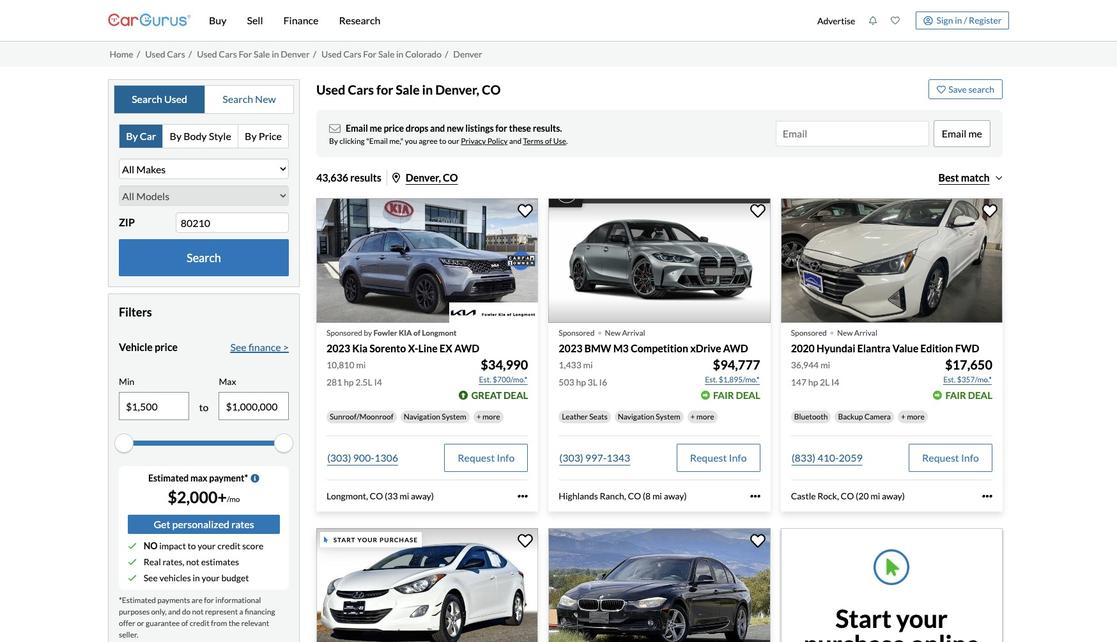 Task type: describe. For each thing, give the bounding box(es) containing it.
by car tab
[[120, 125, 163, 148]]

user icon image
[[924, 16, 934, 25]]

(20
[[856, 491, 869, 501]]

$94,777
[[713, 357, 761, 372]]

start your purchase online
[[804, 604, 980, 642]]

seats
[[590, 412, 608, 421]]

+ for $94,777
[[691, 412, 696, 421]]

vehicles
[[160, 573, 191, 583]]

fair deal for $17,650
[[946, 389, 993, 401]]

awd inside sponsored by fowler kia of longmont 2023 kia sorento x-line ex awd
[[455, 342, 480, 354]]

10,810
[[327, 359, 355, 370]]

sell
[[247, 14, 263, 26]]

castle
[[791, 491, 816, 501]]

$1,895/mo.*
[[719, 375, 760, 384]]

co left (8
[[628, 491, 642, 501]]

43,636
[[317, 171, 349, 183]]

sponsored for $17,650
[[791, 328, 827, 338]]

email for email me price drops and new listings for these results. by clicking "email me," you agree to our privacy policy and terms of use .
[[346, 122, 368, 133]]

mi right the (20
[[871, 491, 881, 501]]

2023 inside sponsored by fowler kia of longmont 2023 kia sorento x-line ex awd
[[327, 342, 351, 354]]

co left the (20
[[841, 491, 855, 501]]

(303) 997-1343
[[560, 452, 631, 464]]

score
[[242, 541, 264, 551]]

arrival for $94,777
[[623, 328, 646, 338]]

2023 inside sponsored · new arrival 2023 bmw m3 competition xdrive awd
[[559, 342, 583, 354]]

new
[[447, 122, 464, 133]]

advertise
[[818, 15, 856, 26]]

est. $357/mo.* button
[[943, 374, 993, 386]]

new for $94,777
[[605, 328, 621, 338]]

co left (33
[[370, 491, 383, 501]]

to inside email me price drops and new listings for these results. by clicking "email me," you agree to our privacy policy and terms of use .
[[439, 136, 447, 145]]

(833) 410-2059 button
[[791, 444, 864, 472]]

in down "colorado"
[[422, 82, 433, 97]]

used right home link
[[145, 48, 165, 59]]

/ right "colorado"
[[445, 48, 449, 59]]

email me button
[[935, 121, 991, 146]]

search for search new
[[223, 93, 253, 105]]

no
[[144, 541, 158, 551]]

fowler kia of longmont image
[[450, 302, 539, 323]]

a
[[240, 607, 243, 617]]

sign in / register link
[[916, 12, 1010, 29]]

cars down buy popup button
[[219, 48, 237, 59]]

ellipsis h image
[[518, 491, 528, 501]]

elantra
[[858, 342, 891, 354]]

save search
[[949, 84, 995, 94]]

longmont
[[422, 328, 457, 338]]

heart image
[[938, 85, 947, 94]]

camera
[[865, 412, 891, 421]]

i4 for fowler kia of longmont
[[374, 377, 382, 388]]

or
[[137, 619, 144, 628]]

email me
[[942, 127, 983, 139]]

mi right (33
[[400, 491, 409, 501]]

+ more for $17,650
[[902, 412, 925, 421]]

see finance > link
[[230, 339, 289, 355]]

search for search used
[[132, 93, 162, 105]]

great deal
[[472, 389, 528, 401]]

used cars for sale in denver link
[[197, 48, 310, 59]]

used down research dropdown button
[[322, 48, 342, 59]]

1 horizontal spatial sale
[[379, 48, 395, 59]]

/ right used cars "link" at the top left of page
[[189, 48, 192, 59]]

Max text field
[[220, 393, 288, 420]]

2 for from the left
[[363, 48, 377, 59]]

Min text field
[[120, 393, 188, 420]]

menu containing sign in / register
[[811, 3, 1010, 38]]

body
[[184, 130, 207, 142]]

navigation for ·
[[618, 412, 655, 421]]

home
[[110, 48, 133, 59]]

(303) 900-1306 button
[[327, 444, 399, 472]]

cars down research dropdown button
[[344, 48, 362, 59]]

(833)
[[792, 452, 816, 464]]

real rates, not estimates
[[144, 557, 239, 567]]

deal for $17,650
[[969, 389, 993, 401]]

hp for $34,990
[[344, 377, 354, 388]]

line
[[419, 342, 438, 354]]

away) for $94,777
[[664, 491, 687, 501]]

by for by price
[[245, 130, 257, 142]]

finance
[[284, 14, 319, 26]]

get personalized rates
[[154, 518, 254, 530]]

open notifications image
[[869, 16, 878, 25]]

info circle image
[[251, 474, 260, 483]]

payment*
[[209, 473, 248, 484]]

map marker alt image
[[393, 172, 400, 183]]

(8
[[643, 491, 651, 501]]

see finance >
[[230, 341, 289, 353]]

est. for $94,777
[[706, 375, 718, 384]]

personalized
[[172, 518, 230, 530]]

terms
[[523, 136, 544, 145]]

request info button for $94,777
[[677, 444, 761, 472]]

by body style tab
[[163, 125, 238, 148]]

cars down cargurus logo homepage link link
[[167, 48, 185, 59]]

save
[[949, 84, 967, 94]]

awd inside sponsored · new arrival 2023 bmw m3 competition xdrive awd
[[724, 342, 749, 354]]

est. for $34,990
[[479, 375, 492, 384]]

0 vertical spatial denver,
[[436, 82, 480, 97]]

research
[[339, 14, 381, 26]]

1,433 mi 503 hp 3l i6
[[559, 359, 608, 388]]

used up envelope 'icon' at the left top of page
[[317, 82, 346, 97]]

hp for $94,777
[[576, 377, 586, 388]]

/mo
[[227, 495, 240, 504]]

2059
[[839, 452, 863, 464]]

43,636 results
[[317, 171, 382, 183]]

everlasting silver 2023 kia sorento x-line ex awd suv / crossover all-wheel drive 8-speed dual clutch image
[[317, 198, 539, 323]]

more for $94,777
[[697, 412, 715, 421]]

zip
[[119, 216, 135, 229]]

in down "real rates, not estimates"
[[193, 573, 200, 583]]

fwd
[[956, 342, 980, 354]]

sorento
[[370, 342, 406, 354]]

+ more for $34,990
[[477, 412, 500, 421]]

saved cars image
[[892, 16, 901, 25]]

/ right home
[[137, 48, 140, 59]]

est. for $17,650
[[944, 375, 956, 384]]

budget
[[222, 573, 249, 583]]

$17,650
[[946, 357, 993, 372]]

privacy policy link
[[461, 136, 508, 145]]

purposes
[[119, 607, 150, 617]]

used cars link
[[145, 48, 185, 59]]

in inside menu item
[[956, 15, 963, 25]]

search used tab
[[114, 85, 205, 113]]

cargurus logo homepage link image
[[108, 2, 191, 39]]

filters
[[119, 305, 152, 319]]

info for $34,990
[[497, 452, 515, 464]]

fair for $17,650
[[946, 389, 967, 401]]

longmont,
[[327, 491, 368, 501]]

mouse pointer image
[[325, 537, 329, 543]]

0 vertical spatial not
[[186, 557, 200, 567]]

me for email me
[[969, 127, 983, 139]]

arrival for $17,650
[[855, 328, 878, 338]]

"email
[[366, 136, 388, 145]]

request for $94,777
[[690, 452, 727, 464]]

price
[[259, 130, 282, 142]]

competition
[[631, 342, 689, 354]]

$2,000+
[[168, 488, 227, 507]]

of inside email me price drops and new listings for these results. by clicking "email me," you agree to our privacy policy and terms of use .
[[545, 136, 552, 145]]

ranch,
[[600, 491, 627, 501]]

system for ·
[[656, 412, 681, 421]]

informational
[[216, 596, 261, 605]]

1 vertical spatial to
[[199, 401, 209, 413]]

fair deal for $94,777
[[714, 389, 761, 401]]

36,944 mi 147 hp 2l i4
[[791, 359, 840, 388]]

highlands
[[559, 491, 598, 501]]

ellipsis h image for $17,650
[[983, 491, 993, 501]]

kia
[[399, 328, 412, 338]]

0 horizontal spatial sale
[[254, 48, 270, 59]]

policy
[[488, 136, 508, 145]]

2014 bmw 3 series 320i xdrive sedan awd sedan all-wheel drive 8-speed automatic image
[[549, 528, 771, 642]]

2 horizontal spatial and
[[509, 136, 522, 145]]

used cars for sale in denver, co
[[317, 82, 501, 97]]

997-
[[586, 452, 607, 464]]

these
[[509, 122, 531, 133]]

start your purchase link
[[317, 528, 541, 642]]

10,810 mi 281 hp 2.5l i4
[[327, 359, 382, 388]]

get personalized rates button
[[128, 515, 280, 534]]

1 check image from the top
[[128, 542, 137, 551]]

more for $34,990
[[483, 412, 500, 421]]

get
[[154, 518, 170, 530]]

off white 2020 hyundai elantra value edition fwd sedan front-wheel drive continuously variable transmission image
[[781, 198, 1003, 323]]

147
[[791, 377, 807, 388]]

sign in / register
[[937, 15, 1002, 25]]

in left "colorado"
[[397, 48, 404, 59]]

request info for $94,777
[[690, 452, 747, 464]]

(303) for ·
[[560, 452, 584, 464]]

request info button for $17,650
[[909, 444, 993, 472]]

not inside *estimated payments are for informational purposes only, and do not represent a financing offer or guarantee of credit from the relevant seller.
[[192, 607, 204, 617]]

ex
[[440, 342, 453, 354]]

represent
[[205, 607, 238, 617]]

check image for real rates, not estimates
[[128, 558, 137, 567]]

backup camera
[[839, 412, 891, 421]]

leather seats
[[562, 412, 608, 421]]

online
[[911, 629, 980, 642]]

(33
[[385, 491, 398, 501]]

ZIP telephone field
[[176, 213, 289, 233]]

by price tab
[[238, 125, 288, 148]]

36,944
[[791, 359, 819, 370]]

mi right (8
[[653, 491, 663, 501]]

tab list containing by car
[[119, 124, 289, 149]]

info for $17,650
[[962, 452, 980, 464]]

shimmering white mica 2012 hyundai elantra gls fwd sedan front-wheel drive 6-speed automatic overdrive image
[[317, 528, 539, 642]]



Task type: vqa. For each thing, say whether or not it's contained in the screenshot.
the Request to the right
yes



Task type: locate. For each thing, give the bounding box(es) containing it.
request info for $34,990
[[458, 452, 515, 464]]

by for by car
[[126, 130, 138, 142]]

1 arrival from the left
[[623, 328, 646, 338]]

sponsored up 'bmw'
[[559, 328, 595, 338]]

Email email field
[[776, 121, 930, 146]]

0 vertical spatial to
[[439, 136, 447, 145]]

2023 up 1,433
[[559, 342, 583, 354]]

denver, right map marker alt image
[[406, 171, 441, 183]]

deal for $34,990
[[504, 389, 528, 401]]

hp for $17,650
[[809, 377, 819, 388]]

mi up 2l
[[821, 359, 831, 370]]

for inside email me price drops and new listings for these results. by clicking "email me," you agree to our privacy policy and terms of use .
[[496, 122, 508, 133]]

awd right ex
[[455, 342, 480, 354]]

1 request from the left
[[458, 452, 495, 464]]

away)
[[411, 491, 434, 501], [664, 491, 687, 501], [883, 491, 906, 501]]

3 check image from the top
[[128, 574, 137, 583]]

highlands ranch, co (8 mi away)
[[559, 491, 687, 501]]

search down zip phone field
[[187, 251, 221, 265]]

sale down sell popup button
[[254, 48, 270, 59]]

0 horizontal spatial denver
[[281, 48, 310, 59]]

0 horizontal spatial deal
[[504, 389, 528, 401]]

2 horizontal spatial for
[[496, 122, 508, 133]]

for right are
[[204, 596, 214, 605]]

1 horizontal spatial 2023
[[559, 342, 583, 354]]

1 horizontal spatial credit
[[218, 541, 241, 551]]

used down buy popup button
[[197, 48, 217, 59]]

by inside email me price drops and new listings for these results. by clicking "email me," you agree to our privacy policy and terms of use .
[[329, 136, 338, 145]]

mi inside 1,433 mi 503 hp 3l i6
[[584, 359, 593, 370]]

and down these
[[509, 136, 522, 145]]

1 vertical spatial credit
[[190, 619, 210, 628]]

rock,
[[818, 491, 840, 501]]

hp inside 36,944 mi 147 hp 2l i4
[[809, 377, 819, 388]]

me inside email me price drops and new listings for these results. by clicking "email me," you agree to our privacy policy and terms of use .
[[370, 122, 382, 133]]

tab list containing search used
[[114, 85, 294, 114]]

(303) for by
[[327, 452, 351, 464]]

email me price drops and new listings for these results. by clicking "email me," you agree to our privacy policy and terms of use .
[[329, 122, 568, 145]]

credit inside *estimated payments are for informational purposes only, and do not represent a financing offer or guarantee of credit from the relevant seller.
[[190, 619, 210, 628]]

0 horizontal spatial est.
[[479, 375, 492, 384]]

menu bar
[[191, 0, 811, 41]]

· for $94,777
[[598, 320, 603, 343]]

of right kia
[[414, 328, 421, 338]]

2 horizontal spatial more
[[908, 412, 925, 421]]

0 horizontal spatial (303)
[[327, 452, 351, 464]]

1 horizontal spatial away)
[[664, 491, 687, 501]]

1 vertical spatial purchase
[[804, 629, 906, 642]]

(303) left 997-
[[560, 452, 584, 464]]

+ more down the great
[[477, 412, 500, 421]]

2 denver from the left
[[454, 48, 483, 59]]

0 horizontal spatial awd
[[455, 342, 480, 354]]

2 hp from the left
[[576, 377, 586, 388]]

estimates
[[201, 557, 239, 567]]

· for $17,650
[[830, 320, 835, 343]]

deal down $700/mo.*
[[504, 389, 528, 401]]

in
[[956, 15, 963, 25], [272, 48, 279, 59], [397, 48, 404, 59], [422, 82, 433, 97], [193, 573, 200, 583]]

new for $17,650
[[838, 328, 853, 338]]

credit down do
[[190, 619, 210, 628]]

1 sponsored from the left
[[327, 328, 363, 338]]

1 hp from the left
[[344, 377, 354, 388]]

0 vertical spatial check image
[[128, 542, 137, 551]]

email for email me
[[942, 127, 967, 139]]

· right 2020
[[830, 320, 835, 343]]

price up me,"
[[384, 122, 404, 133]]

1 horizontal spatial request info
[[690, 452, 747, 464]]

0 horizontal spatial and
[[168, 607, 181, 617]]

email inside email me button
[[942, 127, 967, 139]]

only,
[[151, 607, 167, 617]]

for
[[239, 48, 252, 59], [363, 48, 377, 59]]

2 vertical spatial to
[[188, 541, 196, 551]]

2 + from the left
[[691, 412, 696, 421]]

sponsored by fowler kia of longmont 2023 kia sorento x-line ex awd
[[327, 328, 480, 354]]

0 horizontal spatial fair
[[714, 389, 735, 401]]

+ more down est. $1,895/mo.* button
[[691, 412, 715, 421]]

2 ellipsis h image from the left
[[983, 491, 993, 501]]

2 horizontal spatial sale
[[396, 82, 420, 97]]

arrival up elantra
[[855, 328, 878, 338]]

est. inside $34,990 est. $700/mo.*
[[479, 375, 492, 384]]

gray 2023 bmw m3 competition xdrive awd sedan all-wheel drive automatic image
[[549, 198, 771, 323]]

request info for $17,650
[[923, 452, 980, 464]]

for up policy
[[496, 122, 508, 133]]

fair down est. $1,895/mo.* button
[[714, 389, 735, 401]]

0 horizontal spatial ·
[[598, 320, 603, 343]]

i4 inside 36,944 mi 147 hp 2l i4
[[832, 377, 840, 388]]

and down payments
[[168, 607, 181, 617]]

use
[[554, 136, 567, 145]]

2.5l
[[356, 377, 373, 388]]

1 horizontal spatial new
[[605, 328, 621, 338]]

(303) inside button
[[327, 452, 351, 464]]

vehicle
[[119, 341, 153, 353]]

1 deal from the left
[[504, 389, 528, 401]]

1 · from the left
[[598, 320, 603, 343]]

new inside sponsored · new arrival 2020 hyundai elantra value edition fwd
[[838, 328, 853, 338]]

navigation right seats
[[618, 412, 655, 421]]

2 navigation system from the left
[[618, 412, 681, 421]]

mi inside 36,944 mi 147 hp 2l i4
[[821, 359, 831, 370]]

1 horizontal spatial start
[[836, 604, 892, 633]]

hp inside 1,433 mi 503 hp 3l i6
[[576, 377, 586, 388]]

privacy
[[461, 136, 486, 145]]

2 horizontal spatial away)
[[883, 491, 906, 501]]

2 horizontal spatial sponsored
[[791, 328, 827, 338]]

sign in / register menu item
[[907, 12, 1010, 29]]

+ for $34,990
[[477, 412, 481, 421]]

rates
[[232, 518, 254, 530]]

3 deal from the left
[[969, 389, 993, 401]]

/ down finance dropdown button
[[313, 48, 317, 59]]

1 info from the left
[[497, 452, 515, 464]]

1 system from the left
[[442, 412, 467, 421]]

2 navigation from the left
[[618, 412, 655, 421]]

0 horizontal spatial start
[[334, 536, 356, 543]]

0 horizontal spatial price
[[155, 341, 178, 353]]

.
[[567, 136, 568, 145]]

by
[[364, 328, 372, 338]]

·
[[598, 320, 603, 343], [830, 320, 835, 343]]

2 awd from the left
[[724, 342, 749, 354]]

1 horizontal spatial fair deal
[[946, 389, 993, 401]]

request info button for $34,990
[[445, 444, 528, 472]]

2 vertical spatial of
[[181, 619, 188, 628]]

search new
[[223, 93, 276, 105]]

2 request info button from the left
[[677, 444, 761, 472]]

1 horizontal spatial fair
[[946, 389, 967, 401]]

2 horizontal spatial request
[[923, 452, 960, 464]]

1 horizontal spatial search
[[187, 251, 221, 265]]

impact
[[159, 541, 186, 551]]

tab list
[[114, 85, 294, 114], [119, 124, 289, 149]]

1 horizontal spatial to
[[199, 401, 209, 413]]

co up listings
[[482, 82, 501, 97]]

2 · from the left
[[830, 320, 835, 343]]

search inside "button"
[[187, 251, 221, 265]]

est. $1,895/mo.* button
[[705, 374, 761, 386]]

1 vertical spatial denver,
[[406, 171, 441, 183]]

email inside email me price drops and new listings for these results. by clicking "email me," you agree to our privacy policy and terms of use .
[[346, 122, 368, 133]]

1 vertical spatial start
[[836, 604, 892, 633]]

0 vertical spatial start
[[334, 536, 356, 543]]

save search button
[[930, 80, 1003, 98]]

co
[[482, 82, 501, 97], [443, 171, 458, 183], [370, 491, 383, 501], [628, 491, 642, 501], [841, 491, 855, 501]]

check image left real
[[128, 558, 137, 567]]

0 vertical spatial tab list
[[114, 85, 294, 114]]

2 fair deal from the left
[[946, 389, 993, 401]]

by left car
[[126, 130, 138, 142]]

1 + more from the left
[[477, 412, 500, 421]]

deal for $94,777
[[736, 389, 761, 401]]

in down sell popup button
[[272, 48, 279, 59]]

mi inside 10,810 mi 281 hp 2.5l i4
[[356, 359, 366, 370]]

me
[[370, 122, 382, 133], [969, 127, 983, 139]]

sponsored up the kia
[[327, 328, 363, 338]]

search for search
[[187, 251, 221, 265]]

check image
[[128, 542, 137, 551], [128, 558, 137, 567], [128, 574, 137, 583]]

new up m3
[[605, 328, 621, 338]]

1 request info from the left
[[458, 452, 515, 464]]

1 horizontal spatial ·
[[830, 320, 835, 343]]

register
[[970, 15, 1002, 25]]

more
[[483, 412, 500, 421], [697, 412, 715, 421], [908, 412, 925, 421]]

sponsored for $34,990
[[327, 328, 363, 338]]

search up car
[[132, 93, 162, 105]]

fair
[[714, 389, 735, 401], [946, 389, 967, 401]]

0 horizontal spatial to
[[188, 541, 196, 551]]

0 horizontal spatial navigation system
[[404, 412, 467, 421]]

· left m3
[[598, 320, 603, 343]]

1 navigation from the left
[[404, 412, 441, 421]]

me for email me price drops and new listings for these results. by clicking "email me," you agree to our privacy policy and terms of use .
[[370, 122, 382, 133]]

see for see vehicles in your budget
[[144, 573, 158, 583]]

2 request info from the left
[[690, 452, 747, 464]]

2 2023 from the left
[[559, 342, 583, 354]]

me down save search
[[969, 127, 983, 139]]

est. down $17,650
[[944, 375, 956, 384]]

purchase for start your purchase
[[380, 536, 418, 543]]

2 horizontal spatial request info button
[[909, 444, 993, 472]]

request for $17,650
[[923, 452, 960, 464]]

1 vertical spatial of
[[414, 328, 421, 338]]

1 fair deal from the left
[[714, 389, 761, 401]]

3 request from the left
[[923, 452, 960, 464]]

away) for $17,650
[[883, 491, 906, 501]]

1 horizontal spatial awd
[[724, 342, 749, 354]]

email down save
[[942, 127, 967, 139]]

1 horizontal spatial email
[[942, 127, 967, 139]]

0 horizontal spatial info
[[497, 452, 515, 464]]

hp right 281
[[344, 377, 354, 388]]

0 horizontal spatial request
[[458, 452, 495, 464]]

i4 inside 10,810 mi 281 hp 2.5l i4
[[374, 377, 382, 388]]

0 horizontal spatial system
[[442, 412, 467, 421]]

2 horizontal spatial of
[[545, 136, 552, 145]]

0 horizontal spatial hp
[[344, 377, 354, 388]]

for down used cars for sale in colorado link
[[377, 82, 394, 97]]

purchase for start your purchase online
[[804, 629, 906, 642]]

1 vertical spatial tab list
[[119, 124, 289, 149]]

1 i4 from the left
[[374, 377, 382, 388]]

hp left 2l
[[809, 377, 819, 388]]

0 horizontal spatial new
[[255, 93, 276, 105]]

0 horizontal spatial for
[[204, 596, 214, 605]]

/ left register
[[965, 15, 968, 25]]

me inside email me button
[[969, 127, 983, 139]]

arrival up m3
[[623, 328, 646, 338]]

listings
[[466, 122, 494, 133]]

car
[[140, 130, 156, 142]]

1 fair from the left
[[714, 389, 735, 401]]

me,"
[[390, 136, 404, 145]]

sale down "colorado"
[[396, 82, 420, 97]]

navigation for fowler kia of longmont
[[404, 412, 441, 421]]

1 + from the left
[[477, 412, 481, 421]]

sponsored inside sponsored · new arrival 2023 bmw m3 competition xdrive awd
[[559, 328, 595, 338]]

1 horizontal spatial +
[[691, 412, 696, 421]]

2 fair from the left
[[946, 389, 967, 401]]

est. up the great
[[479, 375, 492, 384]]

1 vertical spatial see
[[144, 573, 158, 583]]

+ for $17,650
[[902, 412, 906, 421]]

1 2023 from the left
[[327, 342, 351, 354]]

mi up 3l
[[584, 359, 593, 370]]

hp
[[344, 377, 354, 388], [576, 377, 586, 388], [809, 377, 819, 388]]

· inside sponsored · new arrival 2023 bmw m3 competition xdrive awd
[[598, 320, 603, 343]]

leather
[[562, 412, 588, 421]]

ellipsis h image for $94,777
[[751, 491, 761, 501]]

410-
[[818, 452, 839, 464]]

new inside sponsored · new arrival 2023 bmw m3 competition xdrive awd
[[605, 328, 621, 338]]

new inside search new tab
[[255, 93, 276, 105]]

1 horizontal spatial price
[[384, 122, 404, 133]]

2 i4 from the left
[[832, 377, 840, 388]]

not
[[186, 557, 200, 567], [192, 607, 204, 617]]

real
[[144, 557, 161, 567]]

colorado
[[405, 48, 442, 59]]

+ more for $94,777
[[691, 412, 715, 421]]

fair for $94,777
[[714, 389, 735, 401]]

cars down used cars for sale in colorado link
[[348, 82, 374, 97]]

more right camera
[[908, 412, 925, 421]]

1 horizontal spatial hp
[[576, 377, 586, 388]]

away) right (33
[[411, 491, 434, 501]]

1 denver from the left
[[281, 48, 310, 59]]

purchase inside start your purchase online
[[804, 629, 906, 642]]

2 horizontal spatial + more
[[902, 412, 925, 421]]

2 away) from the left
[[664, 491, 687, 501]]

281
[[327, 377, 342, 388]]

/ inside menu item
[[965, 15, 968, 25]]

system for fowler kia of longmont
[[442, 412, 467, 421]]

of inside *estimated payments are for informational purposes only, and do not represent a financing offer or guarantee of credit from the relevant seller.
[[181, 619, 188, 628]]

1 horizontal spatial for
[[377, 82, 394, 97]]

by body style
[[170, 130, 231, 142]]

2 sponsored from the left
[[559, 328, 595, 338]]

search up style
[[223, 93, 253, 105]]

0 vertical spatial purchase
[[380, 536, 418, 543]]

2 request from the left
[[690, 452, 727, 464]]

1 horizontal spatial request
[[690, 452, 727, 464]]

1 vertical spatial check image
[[128, 558, 137, 567]]

away) right (8
[[664, 491, 687, 501]]

0 horizontal spatial me
[[370, 122, 382, 133]]

1 horizontal spatial ellipsis h image
[[983, 491, 993, 501]]

0 horizontal spatial request info button
[[445, 444, 528, 472]]

your inside start your purchase online
[[897, 604, 948, 633]]

(303) 900-1306
[[327, 452, 398, 464]]

estimated max payment*
[[148, 473, 248, 484]]

to left our
[[439, 136, 447, 145]]

check image up *estimated
[[128, 574, 137, 583]]

1 vertical spatial price
[[155, 341, 178, 353]]

navigation system for ·
[[618, 412, 681, 421]]

price
[[384, 122, 404, 133], [155, 341, 178, 353]]

request for $34,990
[[458, 452, 495, 464]]

navigation right sunroof/moonroof
[[404, 412, 441, 421]]

navigation system for fowler kia of longmont
[[404, 412, 467, 421]]

see left finance
[[230, 341, 247, 353]]

3 request info button from the left
[[909, 444, 993, 472]]

3 request info from the left
[[923, 452, 980, 464]]

2 (303) from the left
[[560, 452, 584, 464]]

0 vertical spatial price
[[384, 122, 404, 133]]

by down envelope 'icon' at the left top of page
[[329, 136, 338, 145]]

by left body
[[170, 130, 182, 142]]

co down our
[[443, 171, 458, 183]]

not right do
[[192, 607, 204, 617]]

home link
[[110, 48, 133, 59]]

2 horizontal spatial deal
[[969, 389, 993, 401]]

i4 right 2.5l
[[374, 377, 382, 388]]

0 horizontal spatial email
[[346, 122, 368, 133]]

sale left "colorado"
[[379, 48, 395, 59]]

2020
[[791, 342, 815, 354]]

2 horizontal spatial search
[[223, 93, 253, 105]]

m3
[[614, 342, 629, 354]]

2 deal from the left
[[736, 389, 761, 401]]

i4
[[374, 377, 382, 388], [832, 377, 840, 388]]

envelope image
[[329, 122, 341, 134]]

+
[[477, 412, 481, 421], [691, 412, 696, 421], [902, 412, 906, 421]]

1 vertical spatial for
[[496, 122, 508, 133]]

1 horizontal spatial navigation system
[[618, 412, 681, 421]]

1,433
[[559, 359, 582, 370]]

info for $94,777
[[729, 452, 747, 464]]

email up clicking
[[346, 122, 368, 133]]

1 horizontal spatial denver
[[454, 48, 483, 59]]

ellipsis h image
[[751, 491, 761, 501], [983, 491, 993, 501]]

1 for from the left
[[239, 48, 252, 59]]

not up see vehicles in your budget on the left bottom
[[186, 557, 200, 567]]

i4 right 2l
[[832, 377, 840, 388]]

in right the sign at the right of page
[[956, 15, 963, 25]]

3 + more from the left
[[902, 412, 925, 421]]

0 vertical spatial and
[[430, 122, 445, 133]]

(303) left 900-
[[327, 452, 351, 464]]

and up agree
[[430, 122, 445, 133]]

1 horizontal spatial more
[[697, 412, 715, 421]]

sponsored inside sponsored by fowler kia of longmont 2023 kia sorento x-line ex awd
[[327, 328, 363, 338]]

3 away) from the left
[[883, 491, 906, 501]]

max
[[219, 376, 236, 387]]

castle rock, co (20 mi away)
[[791, 491, 906, 501]]

finance button
[[273, 0, 329, 41]]

check image for see vehicles in your budget
[[128, 574, 137, 583]]

menu bar containing buy
[[191, 0, 811, 41]]

0 vertical spatial for
[[377, 82, 394, 97]]

search new tab
[[205, 85, 294, 113]]

0 horizontal spatial navigation
[[404, 412, 441, 421]]

hp inside 10,810 mi 281 hp 2.5l i4
[[344, 377, 354, 388]]

2 info from the left
[[729, 452, 747, 464]]

of inside sponsored by fowler kia of longmont 2023 kia sorento x-line ex awd
[[414, 328, 421, 338]]

0 horizontal spatial more
[[483, 412, 500, 421]]

purchase inside start your purchase link
[[380, 536, 418, 543]]

1 horizontal spatial see
[[230, 341, 247, 353]]

by inside 'tab'
[[245, 130, 257, 142]]

i4 for ·
[[832, 377, 840, 388]]

see for see finance >
[[230, 341, 247, 353]]

1 (303) from the left
[[327, 452, 351, 464]]

away) right the (20
[[883, 491, 906, 501]]

900-
[[353, 452, 375, 464]]

1 horizontal spatial info
[[729, 452, 747, 464]]

price inside email me price drops and new listings for these results. by clicking "email me," you agree to our privacy policy and terms of use .
[[384, 122, 404, 133]]

2 est. from the left
[[706, 375, 718, 384]]

email
[[346, 122, 368, 133], [942, 127, 967, 139]]

1 horizontal spatial request info button
[[677, 444, 761, 472]]

2 system from the left
[[656, 412, 681, 421]]

edition
[[921, 342, 954, 354]]

1 horizontal spatial me
[[969, 127, 983, 139]]

check image left no at the left bottom
[[128, 542, 137, 551]]

2 + more from the left
[[691, 412, 715, 421]]

est. inside $17,650 est. $357/mo.*
[[944, 375, 956, 384]]

system
[[442, 412, 467, 421], [656, 412, 681, 421]]

of
[[545, 136, 552, 145], [414, 328, 421, 338], [181, 619, 188, 628]]

1 horizontal spatial of
[[414, 328, 421, 338]]

2l
[[820, 377, 830, 388]]

request
[[458, 452, 495, 464], [690, 452, 727, 464], [923, 452, 960, 464]]

sell button
[[237, 0, 273, 41]]

3l
[[588, 377, 598, 388]]

1 request info button from the left
[[445, 444, 528, 472]]

2 arrival from the left
[[855, 328, 878, 338]]

1 est. from the left
[[479, 375, 492, 384]]

by for by body style
[[170, 130, 182, 142]]

arrival inside sponsored · new arrival 2023 bmw m3 competition xdrive awd
[[623, 328, 646, 338]]

of left use
[[545, 136, 552, 145]]

arrival inside sponsored · new arrival 2020 hyundai elantra value edition fwd
[[855, 328, 878, 338]]

2 check image from the top
[[128, 558, 137, 567]]

0 horizontal spatial request info
[[458, 452, 515, 464]]

1 more from the left
[[483, 412, 500, 421]]

advertise link
[[811, 3, 863, 38]]

$700/mo.*
[[493, 375, 528, 384]]

+ more right camera
[[902, 412, 925, 421]]

clicking
[[340, 136, 365, 145]]

1 awd from the left
[[455, 342, 480, 354]]

search button
[[119, 239, 289, 276]]

est. inside $94,777 est. $1,895/mo.*
[[706, 375, 718, 384]]

deal down $1,895/mo.*
[[736, 389, 761, 401]]

used up body
[[164, 93, 187, 105]]

2 horizontal spatial est.
[[944, 375, 956, 384]]

new up hyundai
[[838, 328, 853, 338]]

>
[[283, 341, 289, 353]]

1 horizontal spatial and
[[430, 122, 445, 133]]

1 horizontal spatial sponsored
[[559, 328, 595, 338]]

to up "real rates, not estimates"
[[188, 541, 196, 551]]

of down do
[[181, 619, 188, 628]]

0 horizontal spatial +
[[477, 412, 481, 421]]

cargurus logo homepage link link
[[108, 2, 191, 39]]

request info
[[458, 452, 515, 464], [690, 452, 747, 464], [923, 452, 980, 464]]

start for start your purchase
[[334, 536, 356, 543]]

sponsored inside sponsored · new arrival 2020 hyundai elantra value edition fwd
[[791, 328, 827, 338]]

denver right "colorado"
[[454, 48, 483, 59]]

· inside sponsored · new arrival 2020 hyundai elantra value edition fwd
[[830, 320, 835, 343]]

sponsored · new arrival 2023 bmw m3 competition xdrive awd
[[559, 320, 749, 354]]

min
[[119, 376, 134, 387]]

to left "max" text box
[[199, 401, 209, 413]]

1 horizontal spatial + more
[[691, 412, 715, 421]]

(303) inside "button"
[[560, 452, 584, 464]]

used inside tab
[[164, 93, 187, 105]]

1 navigation system from the left
[[404, 412, 467, 421]]

new up by price
[[255, 93, 276, 105]]

3 sponsored from the left
[[791, 328, 827, 338]]

awd up $94,777
[[724, 342, 749, 354]]

0 vertical spatial of
[[545, 136, 552, 145]]

for inside *estimated payments are for informational purposes only, and do not represent a financing offer or guarantee of credit from the relevant seller.
[[204, 596, 214, 605]]

and inside *estimated payments are for informational purposes only, and do not represent a financing offer or guarantee of credit from the relevant seller.
[[168, 607, 181, 617]]

more down est. $1,895/mo.* button
[[697, 412, 715, 421]]

3 hp from the left
[[809, 377, 819, 388]]

0 horizontal spatial see
[[144, 573, 158, 583]]

sponsored up 2020
[[791, 328, 827, 338]]

credit
[[218, 541, 241, 551], [190, 619, 210, 628]]

denver down finance dropdown button
[[281, 48, 310, 59]]

home / used cars / used cars for sale in denver / used cars for sale in colorado / denver
[[110, 48, 483, 59]]

denver, up new
[[436, 82, 480, 97]]

2 horizontal spatial hp
[[809, 377, 819, 388]]

est. left $1,895/mo.*
[[706, 375, 718, 384]]

deal down $357/mo.*
[[969, 389, 993, 401]]

0 horizontal spatial of
[[181, 619, 188, 628]]

3 info from the left
[[962, 452, 980, 464]]

2023
[[327, 342, 351, 354], [559, 342, 583, 354]]

3 + from the left
[[902, 412, 906, 421]]

menu
[[811, 3, 1010, 38]]

3 est. from the left
[[944, 375, 956, 384]]

deal
[[504, 389, 528, 401], [736, 389, 761, 401], [969, 389, 993, 401]]

start inside start your purchase online
[[836, 604, 892, 633]]

1 ellipsis h image from the left
[[751, 491, 761, 501]]

2 more from the left
[[697, 412, 715, 421]]

1 horizontal spatial arrival
[[855, 328, 878, 338]]

3 more from the left
[[908, 412, 925, 421]]

fair deal
[[714, 389, 761, 401], [946, 389, 993, 401]]

for down research dropdown button
[[363, 48, 377, 59]]

navigation system
[[404, 412, 467, 421], [618, 412, 681, 421]]

start for start your purchase online
[[836, 604, 892, 633]]

mi
[[356, 359, 366, 370], [584, 359, 593, 370], [821, 359, 831, 370], [400, 491, 409, 501], [653, 491, 663, 501], [871, 491, 881, 501]]

hp left 3l
[[576, 377, 586, 388]]

more for $17,650
[[908, 412, 925, 421]]

see down real
[[144, 573, 158, 583]]

xdrive
[[691, 342, 722, 354]]

more down the great
[[483, 412, 500, 421]]

0 horizontal spatial purchase
[[380, 536, 418, 543]]

new
[[255, 93, 276, 105], [605, 328, 621, 338], [838, 328, 853, 338]]

terms of use link
[[523, 136, 567, 145]]

arrival
[[623, 328, 646, 338], [855, 328, 878, 338]]

1 horizontal spatial navigation
[[618, 412, 655, 421]]

fair down "est. $357/mo.*" button
[[946, 389, 967, 401]]

1 horizontal spatial (303)
[[560, 452, 584, 464]]

sponsored for $94,777
[[559, 328, 595, 338]]

1 away) from the left
[[411, 491, 434, 501]]



